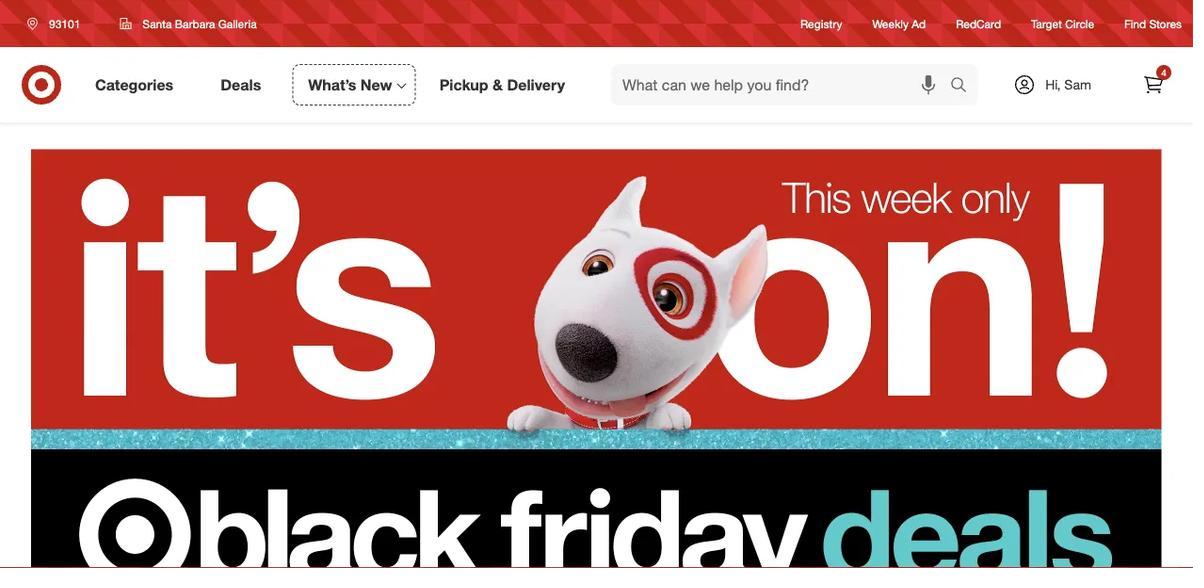 Task type: locate. For each thing, give the bounding box(es) containing it.
weekly
[[873, 16, 909, 31]]

stores
[[1150, 16, 1182, 31]]

registry
[[801, 16, 843, 31]]

ad
[[912, 16, 926, 31]]

pickup & delivery
[[440, 75, 565, 94]]

find
[[1125, 16, 1147, 31]]

target
[[1032, 16, 1062, 31]]

santa barbara galleria
[[143, 16, 257, 31]]

weekly ad link
[[873, 15, 926, 32]]

this week only it's on! target black friday deals image
[[32, 122, 1162, 568]]

target circle
[[1032, 16, 1095, 31]]

what's
[[308, 75, 356, 94]]

santa barbara galleria button
[[108, 7, 269, 41]]

4 link
[[1133, 64, 1175, 106]]

target circle link
[[1032, 15, 1095, 32]]

pickup
[[440, 75, 488, 94]]

galleria
[[218, 16, 257, 31]]

find stores link
[[1125, 15, 1182, 32]]

registry link
[[801, 15, 843, 32]]

redcard link
[[956, 15, 1001, 32]]

weekly ad
[[873, 16, 926, 31]]

redcard
[[956, 16, 1001, 31]]

sam
[[1065, 76, 1092, 93]]



Task type: vqa. For each thing, say whether or not it's contained in the screenshot.
40506
no



Task type: describe. For each thing, give the bounding box(es) containing it.
what's new
[[308, 75, 392, 94]]

what's new link
[[292, 64, 416, 106]]

pickup & delivery link
[[424, 64, 589, 106]]

search
[[942, 77, 987, 96]]

circle
[[1066, 16, 1095, 31]]

hi, sam
[[1046, 76, 1092, 93]]

categories
[[95, 75, 174, 94]]

deals
[[221, 75, 261, 94]]

93101
[[49, 16, 80, 31]]

barbara
[[175, 16, 215, 31]]

&
[[493, 75, 503, 94]]

santa
[[143, 16, 172, 31]]

delivery
[[507, 75, 565, 94]]

hi,
[[1046, 76, 1061, 93]]

What can we help you find? suggestions appear below search field
[[611, 64, 955, 106]]

new
[[361, 75, 392, 94]]

categories link
[[79, 64, 197, 106]]

4
[[1162, 66, 1167, 78]]

find stores
[[1125, 16, 1182, 31]]

93101 button
[[15, 7, 100, 41]]

search button
[[942, 64, 987, 109]]

deals link
[[205, 64, 285, 106]]



